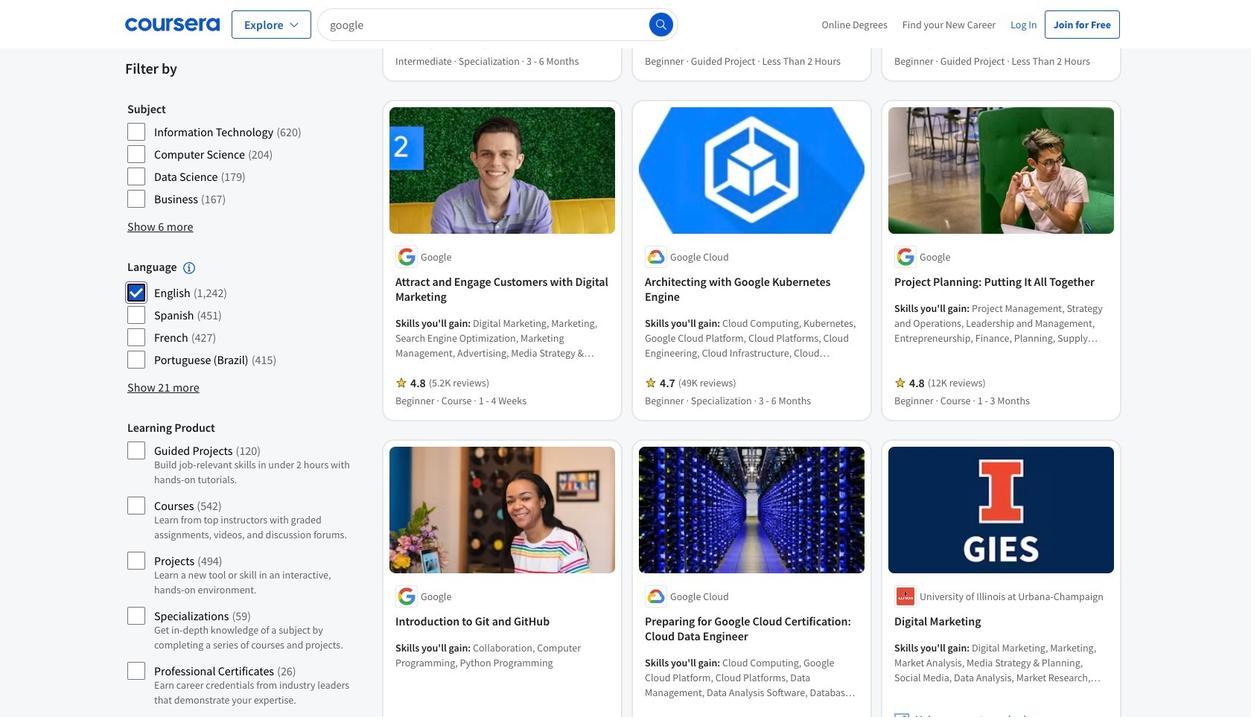 Task type: describe. For each thing, give the bounding box(es) containing it.
What do you want to learn? text field
[[317, 8, 679, 41]]

1 group from the top
[[127, 101, 351, 212]]



Task type: vqa. For each thing, say whether or not it's contained in the screenshot.
Northeastern
no



Task type: locate. For each thing, give the bounding box(es) containing it.
information about this filter group image
[[183, 262, 195, 274]]

2 vertical spatial group
[[127, 420, 351, 717]]

0 vertical spatial group
[[127, 101, 351, 212]]

3 group from the top
[[127, 420, 351, 717]]

group
[[127, 101, 351, 212], [127, 259, 351, 373], [127, 420, 351, 717]]

2 group from the top
[[127, 259, 351, 373]]

1 vertical spatial group
[[127, 259, 351, 373]]

coursera image
[[125, 12, 220, 36]]

None search field
[[317, 8, 679, 41]]



